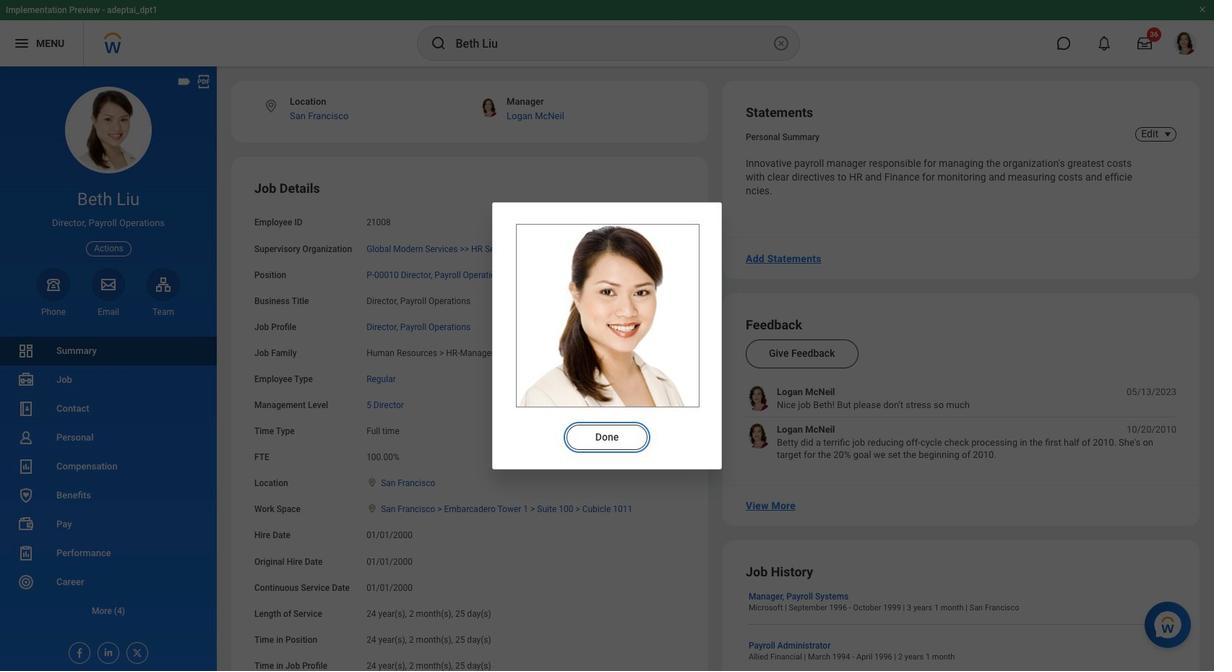 Task type: describe. For each thing, give the bounding box(es) containing it.
personal image
[[17, 429, 35, 447]]

larger image alert dialog
[[492, 202, 722, 470]]

1 employee's photo (logan mcneil) image from the top
[[746, 386, 771, 412]]

search image
[[430, 35, 447, 52]]

1 vertical spatial location image
[[367, 478, 378, 488]]

tag image
[[176, 74, 192, 90]]

full time element
[[367, 424, 400, 437]]

benefits image
[[17, 487, 35, 505]]

notifications large image
[[1097, 36, 1112, 51]]

profile logan mcneil element
[[1165, 27, 1206, 59]]

summary image
[[17, 343, 35, 360]]

0 horizontal spatial location image
[[263, 98, 279, 114]]

linkedin image
[[98, 643, 114, 659]]

team beth liu element
[[147, 306, 180, 318]]

contact image
[[17, 400, 35, 418]]

pay image
[[17, 516, 35, 533]]

personal summary element
[[746, 129, 820, 142]]

view team image
[[155, 276, 172, 293]]



Task type: vqa. For each thing, say whether or not it's contained in the screenshot.
left 1
no



Task type: locate. For each thing, give the bounding box(es) containing it.
0 horizontal spatial list
[[0, 337, 217, 626]]

beth liu employee photo image
[[516, 224, 700, 407]]

0 vertical spatial location image
[[263, 98, 279, 114]]

group
[[254, 180, 685, 672]]

region
[[516, 413, 698, 451]]

phone beth liu element
[[37, 306, 70, 318]]

close environment banner image
[[1199, 5, 1207, 14]]

navigation pane region
[[0, 67, 217, 672]]

x image
[[127, 643, 143, 659]]

view printable version (pdf) image
[[196, 74, 212, 90]]

location image
[[263, 98, 279, 114], [367, 478, 378, 488]]

employee's photo (logan mcneil) image
[[746, 386, 771, 412], [746, 424, 771, 449]]

list
[[0, 337, 217, 626], [746, 386, 1177, 462]]

region inside larger image alert dialog
[[516, 413, 698, 451]]

facebook image
[[69, 643, 85, 659]]

career image
[[17, 574, 35, 591]]

email beth liu element
[[92, 306, 125, 318]]

mail image
[[100, 276, 117, 293]]

2 employee's photo (logan mcneil) image from the top
[[746, 424, 771, 449]]

x circle image
[[772, 35, 790, 52]]

banner
[[0, 0, 1214, 67]]

location image
[[367, 504, 378, 514]]

phone image
[[43, 276, 64, 293]]

inbox large image
[[1138, 36, 1152, 51]]

performance image
[[17, 545, 35, 562]]

0 vertical spatial employee's photo (logan mcneil) image
[[746, 386, 771, 412]]

compensation image
[[17, 458, 35, 476]]

job image
[[17, 372, 35, 389]]

1 vertical spatial employee's photo (logan mcneil) image
[[746, 424, 771, 449]]

1 horizontal spatial list
[[746, 386, 1177, 462]]

1 horizontal spatial location image
[[367, 478, 378, 488]]



